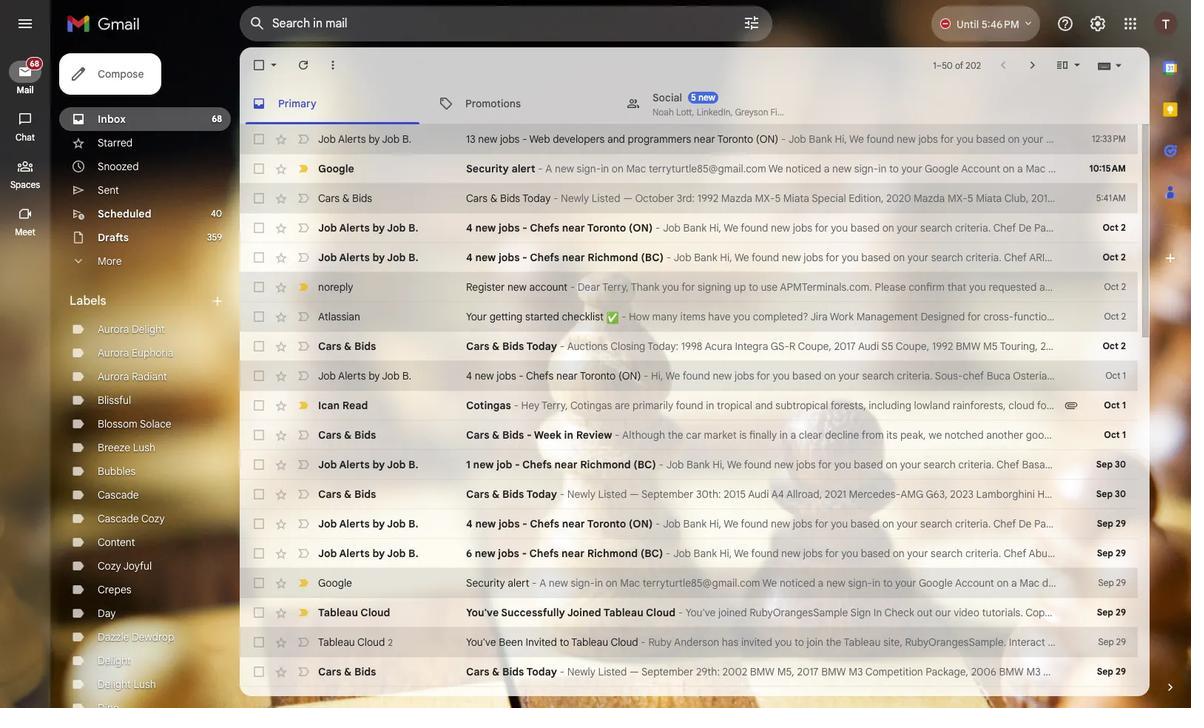 Task type: locate. For each thing, give the bounding box(es) containing it.
security alert - a new sign-in on mac terryturtle85@gmail.com we noticed a new sign-in to your google account on a mac device. if this was you, you don
[[466, 162, 1191, 175]]

2 horizontal spatial coupe,
[[1126, 340, 1159, 353]]

2 vertical spatial we
[[763, 576, 777, 590]]

1 vertical spatial oct 1
[[1104, 400, 1126, 411]]

0 vertical spatial noticed
[[786, 162, 821, 175]]

promotions tab
[[427, 83, 613, 124]]

this for don
[[1094, 162, 1111, 175]]

you've been invited to tableau cloud -
[[466, 636, 648, 649]]

11 row from the top
[[240, 420, 1138, 450]]

1 vertical spatial you've
[[466, 636, 496, 649]]

3 cars & bids from the top
[[318, 428, 376, 442]]

designed
[[921, 310, 965, 323]]

b. for not important switch for 4th row from the top
[[408, 221, 419, 235]]

0 horizontal spatial miata
[[783, 192, 809, 205]]

2 vertical spatial (bc)
[[641, 547, 663, 560]]

1 vertical spatial 2017
[[797, 665, 819, 679]]

and
[[607, 132, 625, 146], [1166, 310, 1184, 323], [1050, 369, 1068, 383], [755, 399, 773, 412], [1075, 399, 1093, 412]]

3 4 from the top
[[466, 369, 472, 383]]

2 important according to google magic. switch from the top
[[296, 280, 311, 294]]

oct down sedan,
[[1103, 222, 1119, 233]]

alert up the successfully
[[508, 576, 529, 590]]

1 horizontal spatial cotingas
[[570, 399, 612, 412]]

aurora radiant
[[98, 370, 167, 383]]

sep 29 for you've been invited to tableau cloud -
[[1099, 636, 1126, 647]]

1 vertical spatial audi
[[748, 488, 769, 501]]

audi left a4
[[748, 488, 769, 501]]

2 vertical spatial delight
[[98, 678, 131, 691]]

2 horizontal spatial for
[[968, 310, 981, 323]]

today down the invited
[[526, 665, 557, 679]]

you've left the successfully
[[466, 606, 499, 619]]

4 cars & bids from the top
[[318, 488, 376, 501]]

oct 1 down '370z'
[[1106, 370, 1126, 381]]

2 not important switch from the top
[[296, 221, 311, 235]]

today down 1 new job - chefs near richmond (bc) -
[[526, 488, 557, 501]]

jobs for 4th row from the top
[[499, 221, 520, 235]]

2 vertical spatial aurora
[[98, 370, 129, 383]]

2 horizontal spatial m3
[[1082, 192, 1096, 205]]

2 down tableau cloud
[[388, 637, 393, 648]]

newly for newly listed — september 29th: 2002 bmw m5, 2017 bmw m3 competition package, 2006 bmw m3 convertible, 2006 bmw 330ci z
[[567, 665, 596, 679]]

0 horizontal spatial for
[[682, 280, 695, 294]]

1 cars & bids from the top
[[318, 192, 372, 205]]

invited
[[526, 636, 557, 649]]

today down started
[[526, 340, 557, 353]]

1 vertical spatial terryturtle85@gmail.com
[[643, 576, 760, 590]]

bmw right m5,
[[821, 665, 846, 679]]

1 vertical spatial if
[[1079, 576, 1085, 590]]

0 vertical spatial richmond
[[588, 251, 638, 264]]

crepes
[[98, 583, 131, 596]]

10 row from the top
[[240, 391, 1191, 420]]

1 row from the top
[[240, 124, 1138, 154]]

b. for not important switch associated with 12th row
[[408, 458, 419, 471]]

10 not important switch from the top
[[296, 516, 311, 531]]

1 vertical spatial this
[[1088, 576, 1105, 590]]

2011
[[1032, 192, 1052, 205]]

2 account from the left
[[1054, 280, 1092, 294]]

has attachment image
[[1064, 398, 1079, 413]]

2 vertical spatial your
[[896, 576, 916, 590]]

and right developers
[[607, 132, 625, 146]]

0 horizontal spatial cotingas
[[466, 399, 511, 412]]

1 horizontal spatial terry,
[[603, 280, 629, 294]]

17 row from the top
[[240, 598, 1138, 627]]

1 horizontal spatial cozy
[[141, 512, 165, 525]]

forests, right cloud
[[1037, 399, 1073, 412]]

oct for cotingas - hey terry, cotingas are primarily found in tropical and subtropical forests, including lowland rainforests, cloud forests, and montane forests. the
[[1104, 400, 1120, 411]]

touring,
[[1000, 340, 1038, 353]]

chefs up 4 new jobs - chefs near richmond (bc) -
[[530, 221, 559, 235]]

1 vertical spatial noticed
[[780, 576, 815, 590]]

huracan
[[1038, 488, 1077, 501]]

richmond for 1 new job - chefs near richmond (bc)
[[580, 458, 631, 471]]

chefs up started
[[530, 251, 559, 264]]

dear
[[578, 280, 600, 294]]

you, for don
[[1134, 162, 1154, 175]]

0 vertical spatial terry,
[[603, 280, 629, 294]]

oct
[[1103, 222, 1119, 233], [1103, 252, 1119, 263], [1104, 281, 1119, 292], [1104, 311, 1119, 322], [1103, 340, 1119, 351], [1106, 370, 1121, 381], [1104, 400, 1120, 411], [1104, 429, 1120, 440]]

meet
[[15, 226, 35, 238]]

3rd:
[[677, 192, 695, 205]]

3 not important switch from the top
[[296, 250, 311, 265]]

labels heading
[[70, 294, 210, 309]]

2 vertical spatial oct 1
[[1104, 429, 1126, 440]]

signing
[[698, 280, 731, 294]]

1 security from the top
[[466, 162, 509, 175]]

2 sep 30 from the top
[[1096, 488, 1126, 499]]

11 not important switch from the top
[[296, 546, 311, 561]]

tab list
[[1150, 47, 1191, 655], [240, 83, 1150, 124]]

row containing noreply
[[240, 272, 1191, 302]]

5 not important switch from the top
[[296, 339, 311, 354]]

device. for don
[[1048, 162, 1082, 175]]

richmond up joined
[[587, 547, 638, 560]]

primary tab
[[240, 83, 425, 124]]

richmond
[[588, 251, 638, 264], [580, 458, 631, 471], [587, 547, 638, 560]]

bmw right 2011
[[1054, 192, 1079, 205]]

1 horizontal spatial m3
[[1027, 665, 1041, 679]]

1 4 from the top
[[466, 221, 473, 235]]

Search in mail text field
[[272, 16, 701, 31]]

cascade down bubbles link
[[98, 488, 139, 502]]

mail
[[17, 84, 34, 95]]

blissful link
[[98, 394, 131, 407]]

m3 left competition
[[849, 665, 863, 679]]

terry, right hey
[[542, 399, 568, 412]]

listed down you've been invited to tableau cloud -
[[598, 665, 627, 679]]

near down auctions
[[556, 369, 578, 383]]

13 new jobs - web developers and programmers  near toronto (on) -
[[466, 132, 789, 146]]

cloud
[[361, 606, 390, 619], [646, 606, 676, 619], [357, 635, 385, 649], [611, 636, 638, 649]]

in
[[601, 162, 609, 175], [878, 162, 887, 175], [1187, 310, 1191, 323], [706, 399, 714, 412], [564, 428, 574, 442], [595, 576, 603, 590], [872, 576, 881, 590]]

lush
[[133, 441, 155, 454], [133, 678, 156, 691]]

cozy joyful link
[[98, 559, 152, 573]]

—
[[623, 192, 633, 205], [630, 488, 639, 501], [630, 665, 639, 679]]

0 horizontal spatial terry,
[[542, 399, 568, 412]]

near for 9th row's not important switch
[[556, 369, 578, 383]]

oct up '370z'
[[1104, 311, 1119, 322]]

6 row from the top
[[240, 272, 1191, 302]]

2 you've from the top
[[466, 636, 496, 649]]

2 vertical spatial newly
[[567, 665, 596, 679]]

1 horizontal spatial mazda
[[914, 192, 945, 205]]

None checkbox
[[252, 132, 266, 147], [252, 664, 266, 679], [252, 694, 266, 708], [252, 132, 266, 147], [252, 664, 266, 679], [252, 694, 266, 708]]

0 vertical spatial a
[[546, 162, 552, 175]]

1 not important switch from the top
[[296, 191, 311, 206]]

1 vertical spatial security
[[466, 576, 505, 590]]

oct right nissan
[[1103, 340, 1119, 351]]

oct 1
[[1106, 370, 1126, 381], [1104, 400, 1126, 411], [1104, 429, 1126, 440]]

0 horizontal spatial mazda
[[721, 192, 753, 205]]

important according to google magic. switch
[[296, 161, 311, 176], [296, 280, 311, 294], [296, 398, 311, 413], [296, 576, 311, 590]]

oct 1 down yorkville
[[1104, 400, 1126, 411]]

1 cascade from the top
[[98, 488, 139, 502]]

by
[[369, 132, 380, 146], [372, 221, 385, 235], [372, 251, 385, 264], [1095, 280, 1106, 294], [369, 369, 380, 383], [372, 458, 385, 471], [372, 517, 385, 531], [372, 547, 385, 560]]

oct 2 up friendly,
[[1104, 281, 1126, 292]]

oct 2 up '370z'
[[1104, 311, 1126, 322]]

delight lush link
[[98, 678, 156, 691]]

coupe, right "s5"
[[896, 340, 930, 353]]

inbox
[[98, 112, 126, 126]]

and down bar
[[1075, 399, 1093, 412]]

social, 5 new messages, tab
[[614, 83, 801, 124]]

1 september from the top
[[641, 488, 694, 501]]

richmond for 4 new jobs - chefs near richmond (bc)
[[588, 251, 638, 264]]

1 vertical spatial a
[[540, 576, 546, 590]]

7 not important switch from the top
[[296, 428, 311, 442]]

this
[[1094, 162, 1111, 175], [1088, 576, 1105, 590]]

1 horizontal spatial coupe,
[[896, 340, 930, 353]]

sep for 1 new job - chefs near richmond (bc) -
[[1096, 459, 1113, 470]]

29
[[1116, 518, 1126, 529], [1116, 548, 1126, 559], [1116, 577, 1126, 588], [1116, 607, 1126, 618], [1116, 636, 1126, 647], [1116, 666, 1126, 677]]

2 inside tableau cloud 2
[[388, 637, 393, 648]]

1 50 of 202
[[933, 60, 981, 71]]

2 horizontal spatial 5
[[968, 192, 973, 205]]

0 horizontal spatial coupe,
[[798, 340, 832, 353]]

2 for 4 new jobs - chefs near toronto (on) -
[[1121, 222, 1126, 233]]

18 row from the top
[[240, 627, 1138, 657]]

29th:
[[696, 665, 720, 679]]

1 4 new jobs - chefs near toronto (on) - from the top
[[466, 221, 663, 235]]

not important switch
[[296, 191, 311, 206], [296, 221, 311, 235], [296, 250, 311, 265], [296, 309, 311, 324], [296, 339, 311, 354], [296, 368, 311, 383], [296, 428, 311, 442], [296, 457, 311, 472], [296, 487, 311, 502], [296, 516, 311, 531], [296, 546, 311, 561]]

delight down delight link
[[98, 678, 131, 691]]

1 vertical spatial terry,
[[542, 399, 568, 412]]

0 vertical spatial 1992
[[698, 192, 719, 205]]

jobs for sixth row from the bottom of the page
[[499, 517, 520, 531]]

oct 2 down sedan,
[[1103, 222, 1126, 233]]

30 up "2016"
[[1115, 459, 1126, 470]]

1 vertical spatial we
[[666, 369, 680, 383]]

use
[[761, 280, 778, 294]]

1 vertical spatial was
[[1107, 576, 1126, 590]]

oct down montane
[[1104, 429, 1120, 440]]

1 vertical spatial alert
[[508, 576, 529, 590]]

5 left the club,
[[968, 192, 973, 205]]

near
[[694, 132, 715, 146], [562, 221, 585, 235], [562, 251, 585, 264], [556, 369, 578, 383], [555, 458, 578, 471], [562, 517, 585, 531], [562, 547, 585, 560]]

your
[[466, 310, 487, 323]]

1 vertical spatial 1992
[[932, 340, 953, 353]]

account up started
[[529, 280, 568, 294]]

navigation containing mail
[[0, 47, 52, 708]]

content
[[98, 536, 135, 549]]

4 new jobs - chefs near toronto (on) - up 4 new jobs - chefs near richmond (bc) -
[[466, 221, 663, 235]]

you've left "been"
[[466, 636, 496, 649]]

0 vertical spatial if
[[1085, 162, 1091, 175]]

your getting started checklist
[[466, 310, 606, 323]]

toronto down auctions
[[580, 369, 616, 383]]

account for don't
[[955, 576, 994, 590]]

9 not important switch from the top
[[296, 487, 311, 502]]

near for not important switch associated with 12th row
[[555, 458, 578, 471]]

1 vertical spatial found
[[676, 399, 703, 412]]

friendly,
[[1098, 310, 1137, 323]]

acura
[[705, 340, 733, 353]]

you, left don't
[[1128, 576, 1148, 590]]

3 aurora from the top
[[98, 370, 129, 383]]

— for 30th:
[[630, 488, 639, 501]]

terryturtle85@gmail.com
[[649, 162, 766, 175], [643, 576, 760, 590]]

2 september from the top
[[641, 665, 694, 679]]

2 for register new account - dear terry, thank you for signing up to use apmterminals.com. please confirm that you requested an account by clicking on the act
[[1121, 281, 1126, 292]]

29 for you've successfully joined tableau cloud -
[[1116, 607, 1126, 618]]

september for 30th:
[[641, 488, 694, 501]]

toggle split pane mode image
[[1055, 58, 1070, 73]]

2 security from the top
[[466, 576, 505, 590]]

successfully
[[501, 606, 565, 619]]

8 not important switch from the top
[[296, 457, 311, 472]]

30
[[1115, 459, 1126, 470], [1115, 488, 1126, 499]]

1 vertical spatial for
[[968, 310, 981, 323]]

30 for cars & bids today - newly listed — september 30th: 2015 audi a4 allroad, 2021 mercedes-amg g63, 2023 lamborghini huracan sto, 2016 volkswagen g
[[1115, 488, 1126, 499]]

found down 1998
[[683, 369, 710, 383]]

row containing ican read
[[240, 391, 1191, 420]]

toronto up 4 new jobs - chefs near richmond (bc) -
[[587, 221, 626, 235]]

0 vertical spatial you've
[[466, 606, 499, 619]]

crepes link
[[98, 583, 131, 596]]

delight for delight link
[[98, 654, 131, 667]]

0 vertical spatial oct 1
[[1106, 370, 1126, 381]]

package,
[[926, 665, 969, 679]]

6 job alerts by job b. from the top
[[318, 517, 419, 531]]

dazzle dewdrop
[[98, 630, 174, 644]]

b. for 9th row's not important switch
[[402, 369, 412, 383]]

toronto
[[718, 132, 753, 146], [587, 221, 626, 235], [580, 369, 616, 383], [587, 517, 626, 531]]

1 vertical spatial you,
[[1128, 576, 1148, 590]]

clicking
[[1109, 280, 1144, 294]]

1 vertical spatial sep 30
[[1096, 488, 1126, 499]]

based
[[793, 369, 822, 383]]

september for 29th:
[[641, 665, 694, 679]]

teams.
[[1064, 310, 1095, 323]]

1 for cars & bids - week in review -
[[1122, 429, 1126, 440]]

oct 1 for hey terry, cotingas are primarily found in tropical and subtropical forests, including lowland rainforests, cloud forests, and montane forests. the
[[1104, 400, 1126, 411]]

items
[[680, 310, 706, 323]]

0 vertical spatial alert
[[512, 162, 535, 175]]

0 vertical spatial this
[[1094, 162, 1111, 175]]

week
[[534, 428, 562, 442]]

— for 3rd:
[[623, 192, 633, 205]]

0 vertical spatial newly
[[561, 192, 589, 205]]

1 vertical spatial 30
[[1115, 488, 1126, 499]]

you've successfully joined tableau cloud -
[[466, 606, 686, 619]]

m3 left convertible,
[[1027, 665, 1041, 679]]

was up sedan,
[[1113, 162, 1132, 175]]

was for don't
[[1107, 576, 1126, 590]]

starred
[[98, 136, 133, 149]]

aurora up the blissful
[[98, 370, 129, 383]]

cotingas
[[466, 399, 511, 412], [570, 399, 612, 412]]

cars & bids for cars & bids today - auctions closing today: 1998 acura integra gs-r coupe, 2017 audi s5 coupe, 1992 bmw m5 touring, 2014 nissan 370z coupe, 1996 m
[[318, 340, 376, 353]]

(on) for oct 2
[[629, 221, 653, 235]]

bar
[[1071, 369, 1087, 383]]

1 vertical spatial richmond
[[580, 458, 631, 471]]

near up dear
[[562, 251, 585, 264]]

audi left "s5"
[[858, 340, 879, 353]]

mazda right 3rd:
[[721, 192, 753, 205]]

1 important according to google magic. switch from the top
[[296, 161, 311, 176]]

0 vertical spatial lush
[[133, 441, 155, 454]]

0 vertical spatial 68
[[30, 58, 39, 69]]

1 aurora from the top
[[98, 323, 129, 336]]

for left signing
[[682, 280, 695, 294]]

primary
[[278, 97, 316, 110]]

terry, right dear
[[603, 280, 629, 294]]

sep 30 up "2016"
[[1096, 459, 1126, 470]]

1996
[[1162, 340, 1183, 353]]

for down integra
[[757, 369, 770, 383]]

cloud
[[1009, 399, 1035, 412]]

b. for not important switch corresponding to fifth row
[[408, 251, 419, 264]]

1 horizontal spatial account
[[1054, 280, 1092, 294]]

2 down sedan,
[[1121, 222, 1126, 233]]

coupe, left 1996
[[1126, 340, 1159, 353]]

— for 29th:
[[630, 665, 639, 679]]

1 vertical spatial listed
[[598, 488, 627, 501]]

4 row from the top
[[240, 213, 1138, 243]]

2 2006 from the left
[[1103, 665, 1128, 679]]

today for newly listed — september 29th: 2002 bmw m5, 2017 bmw m3 competition package, 2006 bmw m3 convertible, 2006 bmw 330ci z
[[526, 665, 557, 679]]

1 horizontal spatial 2006
[[1103, 665, 1128, 679]]

cars & bids for cars & bids today - newly listed — september 30th: 2015 audi a4 allroad, 2021 mercedes-amg g63, 2023 lamborghini huracan sto, 2016 volkswagen g
[[318, 488, 376, 501]]

oct down yorkville
[[1104, 400, 1120, 411]]

not important switch for 17th row from the bottom
[[296, 191, 311, 206]]

register new account - dear terry, thank you for signing up to use apmterminals.com. please confirm that you requested an account by clicking on the act
[[466, 280, 1191, 294]]

coupe, right r
[[798, 340, 832, 353]]

0 vertical spatial for
[[682, 280, 695, 294]]

lush down blossom solace link
[[133, 441, 155, 454]]

important according to google magic. switch for register new account - dear terry, thank you for signing up to use apmterminals.com. please confirm that you requested an account by clicking on the act
[[296, 280, 311, 294]]

sep for cars & bids today - newly listed — september 29th: 2002 bmw m5, 2017 bmw m3 competition package, 2006 bmw m3 convertible, 2006 bmw 330ci z
[[1097, 666, 1114, 677]]

near down social, 5 new messages, tab
[[694, 132, 715, 146]]

0 vertical spatial 30
[[1115, 459, 1126, 470]]

delight down dazzle
[[98, 654, 131, 667]]

chefs for 15th row
[[529, 547, 559, 560]]

1 vertical spatial your
[[839, 369, 860, 383]]

68 link
[[9, 57, 43, 83]]

0 horizontal spatial forests,
[[831, 399, 866, 412]]

today for newly listed — october 3rd: 1992 mazda mx-5 miata special edition, 2020 mazda mx-5 miata club, 2011 bmw m3 sedan, 1997 bmw z3
[[523, 192, 551, 205]]

4 for 9th row's not important switch
[[466, 369, 472, 383]]

listed down 1 new job - chefs near richmond (bc) -
[[598, 488, 627, 501]]

(bc)
[[641, 251, 664, 264], [634, 458, 656, 471], [641, 547, 663, 560]]

not important switch for 4th row from the top
[[296, 221, 311, 235]]

1 2006 from the left
[[971, 665, 997, 679]]

2 4 new jobs - chefs near toronto (on) - from the top
[[466, 517, 663, 531]]

by for 9th row
[[369, 369, 380, 383]]

12 row from the top
[[240, 450, 1138, 479]]

alerts for 1st row
[[338, 132, 366, 146]]

0 vertical spatial account
[[961, 162, 1000, 175]]

oct 2 for auctions closing today: 1998 acura integra gs-r coupe, 2017 audi s5 coupe, 1992 bmw m5 touring, 2014 nissan 370z coupe, 1996 m
[[1103, 340, 1126, 351]]

if
[[1085, 162, 1091, 175], [1079, 576, 1085, 590]]

cozy joyful
[[98, 559, 152, 573]]

1 left 'toronto,'
[[1123, 370, 1126, 381]]

2 up clicking on the top
[[1121, 252, 1126, 263]]

6 not important switch from the top
[[296, 368, 311, 383]]

1 vertical spatial account
[[955, 576, 994, 590]]

0 horizontal spatial account
[[529, 280, 568, 294]]

1 vertical spatial cozy
[[98, 559, 121, 573]]

1 left forests.
[[1122, 400, 1126, 411]]

cozy
[[141, 512, 165, 525], [98, 559, 121, 573]]

0 vertical spatial 4 new jobs - chefs near toronto (on) -
[[466, 221, 663, 235]]

settings image
[[1089, 15, 1107, 33]]

row
[[240, 124, 1138, 154], [240, 154, 1191, 184], [240, 184, 1191, 213], [240, 213, 1138, 243], [240, 243, 1138, 272], [240, 272, 1191, 302], [240, 302, 1191, 331], [240, 331, 1191, 361], [240, 361, 1191, 391], [240, 391, 1191, 420], [240, 420, 1138, 450], [240, 450, 1138, 479], [240, 479, 1191, 509], [240, 509, 1138, 539], [240, 539, 1138, 568], [240, 568, 1191, 598], [240, 598, 1138, 627], [240, 627, 1138, 657], [240, 657, 1191, 687]]

1 horizontal spatial 5
[[775, 192, 781, 205]]

near down the week
[[555, 458, 578, 471]]

4 important according to google magic. switch from the top
[[296, 576, 311, 590]]

near for not important switch corresponding to fifth row
[[562, 251, 585, 264]]

4 4 from the top
[[466, 517, 473, 531]]

device.
[[1048, 162, 1082, 175], [1042, 576, 1076, 590]]

was left don't
[[1107, 576, 1126, 590]]

sent
[[98, 184, 119, 197]]

5 left 'special'
[[775, 192, 781, 205]]

by for fifth row
[[372, 251, 385, 264]]

cars & bids today - newly listed — september 29th: 2002 bmw m5, 2017 bmw m3 competition package, 2006 bmw m3 convertible, 2006 bmw 330ci z
[[466, 665, 1191, 679]]

0 vertical spatial audi
[[858, 340, 879, 353]]

4 job alerts by job b. from the top
[[318, 369, 412, 383]]

ican read
[[318, 399, 368, 412]]

1 vertical spatial newly
[[567, 488, 596, 501]]

cascade for the cascade link
[[98, 488, 139, 502]]

b. for not important switch for sixth row from the bottom of the page
[[408, 517, 419, 531]]

if for don
[[1085, 162, 1091, 175]]

you left based on the right bottom
[[773, 369, 790, 383]]

not important switch for 12th row
[[296, 457, 311, 472]]

security down 13
[[466, 162, 509, 175]]

drafts link
[[98, 231, 129, 244]]

5 cars & bids from the top
[[318, 665, 376, 679]]

tableau right joined
[[604, 606, 644, 619]]

important according to google magic. switch for cotingas - hey terry, cotingas are primarily found in tropical and subtropical forests, including lowland rainforests, cloud forests, and montane forests. the
[[296, 398, 311, 413]]

5 right social
[[691, 91, 696, 102]]

3 important according to google magic. switch from the top
[[296, 398, 311, 413]]

0 vertical spatial —
[[623, 192, 633, 205]]

cars & bids for cars & bids today - newly listed — september 29th: 2002 bmw m5, 2017 bmw m3 competition package, 2006 bmw m3 convertible, 2006 bmw 330ci z
[[318, 665, 376, 679]]

oct for cars & bids today - auctions closing today: 1998 acura integra gs-r coupe, 2017 audi s5 coupe, 1992 bmw m5 touring, 2014 nissan 370z coupe, 1996 m
[[1103, 340, 1119, 351]]

5 job alerts by job b. from the top
[[318, 458, 419, 471]]

1 30 from the top
[[1115, 459, 1126, 470]]

1992 right 3rd:
[[698, 192, 719, 205]]

4 not important switch from the top
[[296, 309, 311, 324]]

1 you've from the top
[[466, 606, 499, 619]]

by for 4th row from the top
[[372, 221, 385, 235]]

main content
[[240, 47, 1191, 708]]

2 mx- from the left
[[948, 192, 968, 205]]

navigation
[[0, 47, 52, 708]]

0 vertical spatial device.
[[1048, 162, 1082, 175]]

toronto down social, 5 new messages, tab
[[718, 132, 753, 146]]

4 new jobs - chefs near toronto (on) - up 6 new jobs - chefs near richmond (bc) -
[[466, 517, 663, 531]]

alert for a new sign-in on mac terryturtle85@gmail.com we noticed a new sign-in to your google account on a mac device. if this was you, you don't
[[508, 576, 529, 590]]

bubbles
[[98, 465, 136, 478]]

m3 left 5:41 am
[[1082, 192, 1096, 205]]

0 vertical spatial you,
[[1134, 162, 1154, 175]]

forests,
[[831, 399, 866, 412], [1037, 399, 1073, 412]]

aurora for aurora radiant
[[98, 370, 129, 383]]

1 vertical spatial —
[[630, 488, 639, 501]]

oct up clicking on the top
[[1103, 252, 1119, 263]]

3 job alerts by job b. from the top
[[318, 251, 419, 264]]

oct 2 up clicking on the top
[[1103, 252, 1126, 263]]

chefs
[[530, 221, 559, 235], [530, 251, 559, 264], [526, 369, 554, 383], [522, 458, 552, 471], [530, 517, 559, 531], [529, 547, 559, 560]]

0 vertical spatial aurora
[[98, 323, 129, 336]]

None checkbox
[[252, 58, 266, 73], [252, 605, 266, 620], [252, 635, 266, 650], [252, 58, 266, 73], [252, 605, 266, 620], [252, 635, 266, 650]]

more button
[[59, 249, 231, 273]]

0 vertical spatial 2017
[[834, 340, 856, 353]]

2 4 from the top
[[466, 251, 473, 264]]

richmond up dear
[[588, 251, 638, 264]]

0 vertical spatial september
[[641, 488, 694, 501]]

your
[[902, 162, 923, 175], [839, 369, 860, 383], [896, 576, 916, 590]]

2017 right m5,
[[797, 665, 819, 679]]

0 vertical spatial was
[[1113, 162, 1132, 175]]

forests, down 4 new jobs - chefs near toronto (on) - hi, we found new jobs for you based on your search criteria. sous-chef buca osteria and bar yorkville toronto, on $
[[831, 399, 866, 412]]

Search in mail search field
[[240, 6, 773, 41]]

toronto up 6 new jobs - chefs near richmond (bc) -
[[587, 517, 626, 531]]

chefs up 6 new jobs - chefs near richmond (bc) -
[[530, 517, 559, 531]]

not important switch for seventh row from the bottom of the page
[[296, 487, 311, 502]]

not important switch for 11th row
[[296, 428, 311, 442]]

1 vertical spatial device.
[[1042, 576, 1076, 590]]

15 row from the top
[[240, 539, 1138, 568]]

1 vertical spatial lush
[[133, 678, 156, 691]]

delight up euphoria
[[132, 323, 165, 336]]

richmond down review
[[580, 458, 631, 471]]

2017 down work
[[834, 340, 856, 353]]

convertible,
[[1043, 665, 1100, 679]]

oct up friendly,
[[1104, 281, 1119, 292]]

alert down web
[[512, 162, 535, 175]]

september up "sep 28" row
[[641, 665, 694, 679]]

listed left october
[[592, 192, 621, 205]]

job alerts by job b. for not important switch associated with 12th row
[[318, 458, 419, 471]]

2 for cars & bids today - auctions closing today: 1998 acura integra gs-r coupe, 2017 audi s5 coupe, 1992 bmw m5 touring, 2014 nissan 370z coupe, 1996 m
[[1121, 340, 1126, 351]]

confirm
[[909, 280, 945, 294]]

competition
[[866, 665, 923, 679]]

0 vertical spatial cascade
[[98, 488, 139, 502]]

1 vertical spatial aurora
[[98, 346, 129, 360]]

1 vertical spatial 4 new jobs - chefs near toronto (on) -
[[466, 517, 663, 531]]

1 vertical spatial (bc)
[[634, 458, 656, 471]]

a
[[546, 162, 552, 175], [540, 576, 546, 590]]

2 job alerts by job b. from the top
[[318, 221, 419, 235]]

alerts for 15th row
[[339, 547, 370, 560]]

you've for you've been invited to tableau cloud -
[[466, 636, 496, 649]]

toronto for sep 29
[[587, 517, 626, 531]]

gmail image
[[67, 9, 147, 38]]

2 mazda from the left
[[914, 192, 945, 205]]

miata left 'special'
[[783, 192, 809, 205]]

0 vertical spatial listed
[[592, 192, 621, 205]]

7 row from the top
[[240, 302, 1191, 331]]

0 horizontal spatial 2006
[[971, 665, 997, 679]]

we for a new sign-in on mac terryturtle85@gmail.com we noticed a new sign-in to your google account on a mac device. if this was you, you don't
[[763, 576, 777, 590]]

listed for newly listed — september 30th: 2015 audi a4 allroad, 2021 mercedes-amg g63, 2023 lamborghini huracan sto, 2016 volkswagen g
[[598, 488, 627, 501]]

september left 30th:
[[641, 488, 694, 501]]

you right have
[[733, 310, 750, 323]]

2 aurora from the top
[[98, 346, 129, 360]]

2 cascade from the top
[[98, 512, 139, 525]]

2 vertical spatial richmond
[[587, 547, 638, 560]]

2 cotingas from the left
[[570, 399, 612, 412]]

dazzle dewdrop link
[[98, 630, 174, 644]]

1
[[933, 60, 937, 71], [1123, 370, 1126, 381], [1122, 400, 1126, 411], [1122, 429, 1126, 440], [466, 458, 471, 471]]

29 for 4 new jobs - chefs near toronto (on) -
[[1116, 518, 1126, 529]]

jira
[[811, 310, 828, 323]]

2 30 from the top
[[1115, 488, 1126, 499]]

2 cars & bids from the top
[[318, 340, 376, 353]]

0 vertical spatial security
[[466, 162, 509, 175]]

allroad,
[[787, 488, 822, 501]]

oct 2 down friendly,
[[1103, 340, 1126, 351]]

8 row from the top
[[240, 331, 1191, 361]]

today for auctions closing today: 1998 acura integra gs-r coupe, 2017 audi s5 coupe, 1992 bmw m5 touring, 2014 nissan 370z coupe, 1996 m
[[526, 340, 557, 353]]

3 coupe, from the left
[[1126, 340, 1159, 353]]

1 vertical spatial cascade
[[98, 512, 139, 525]]

starred link
[[98, 136, 133, 149]]

1 sep 30 from the top
[[1096, 459, 1126, 470]]

oct for 4 new jobs - chefs near richmond (bc) -
[[1103, 252, 1119, 263]]

1 horizontal spatial miata
[[976, 192, 1002, 205]]

29 for 6 new jobs - chefs near richmond (bc) -
[[1116, 548, 1126, 559]]

4 new jobs - chefs near toronto (on) - for oct 2
[[466, 221, 663, 235]]

0 vertical spatial found
[[683, 369, 710, 383]]

0 horizontal spatial audi
[[748, 488, 769, 501]]

29 for you've been invited to tableau cloud -
[[1116, 636, 1126, 647]]

1 forests, from the left
[[831, 399, 866, 412]]

0 vertical spatial (bc)
[[641, 251, 664, 264]]

for
[[682, 280, 695, 294], [968, 310, 981, 323], [757, 369, 770, 383]]

7 job alerts by job b. from the top
[[318, 547, 419, 560]]

device. for don't
[[1042, 576, 1076, 590]]

inbox link
[[98, 112, 126, 126]]

a up the successfully
[[540, 576, 546, 590]]

breeze lush link
[[98, 441, 155, 454]]

job alerts by job b. for not important switch for 4th row from the top
[[318, 221, 419, 235]]

14 row from the top
[[240, 509, 1138, 539]]



Task type: vqa. For each thing, say whether or not it's contained in the screenshot.


Task type: describe. For each thing, give the bounding box(es) containing it.
today:
[[648, 340, 679, 353]]

cars & bids today - newly listed — october 3rd: 1992 mazda mx-5 miata special edition, 2020 mazda mx-5 miata club, 2011 bmw m3 sedan, 1997 bmw z3
[[466, 192, 1191, 205]]

scheduled
[[98, 207, 151, 221]]

cross-
[[984, 310, 1014, 323]]

0 horizontal spatial m3
[[849, 665, 863, 679]]

1 miata from the left
[[783, 192, 809, 205]]

tableau down tableau cloud
[[318, 635, 355, 649]]

auctions
[[567, 340, 608, 353]]

1 job alerts by job b. from the top
[[318, 132, 412, 146]]

✅ image
[[606, 311, 619, 324]]

requested
[[989, 280, 1037, 294]]

you right the that on the right top of the page
[[969, 280, 986, 294]]

1 for 4 new jobs - chefs near toronto (on) - hi, we found new jobs for you based on your search criteria. sous-chef buca osteria and bar yorkville toronto, on $
[[1123, 370, 1126, 381]]

delight link
[[98, 654, 131, 667]]

2015
[[724, 488, 746, 501]]

act
[[1180, 280, 1191, 294]]

refresh image
[[296, 58, 311, 73]]

not important switch for sixth row from the bottom of the page
[[296, 516, 311, 531]]

1 mazda from the left
[[721, 192, 753, 205]]

aurora euphoria link
[[98, 346, 174, 360]]

you left don't
[[1151, 576, 1168, 590]]

new inside tab
[[698, 91, 716, 102]]

and right tropical
[[755, 399, 773, 412]]

support image
[[1057, 15, 1074, 33]]

social
[[653, 91, 682, 104]]

search in mail image
[[244, 10, 271, 37]]

checklist
[[562, 310, 604, 323]]

10:15 am
[[1090, 163, 1126, 174]]

thank
[[631, 280, 660, 294]]

13 row from the top
[[240, 479, 1191, 509]]

spaces heading
[[0, 179, 50, 191]]

more image
[[326, 58, 340, 73]]

aurora delight
[[98, 323, 165, 336]]

older image
[[1026, 58, 1040, 73]]

16 row from the top
[[240, 568, 1191, 598]]

your for don
[[902, 162, 923, 175]]

4 new jobs - chefs near toronto (on) - hi, we found new jobs for you based on your search criteria. sous-chef buca osteria and bar yorkville toronto, on $
[[466, 369, 1191, 383]]

row containing atlassian
[[240, 302, 1191, 331]]

tropical
[[717, 399, 753, 412]]

near for not important switch for sixth row from the bottom of the page
[[562, 517, 585, 531]]

sto,
[[1080, 488, 1102, 501]]

you've for you've successfully joined tableau cloud -
[[466, 606, 499, 619]]

2 coupe, from the left
[[896, 340, 930, 353]]

you left don on the top right of the page
[[1157, 162, 1174, 175]]

ican
[[318, 399, 340, 412]]

spaces
[[10, 179, 40, 190]]

integra
[[735, 340, 768, 353]]

alert for a new sign-in on mac terryturtle85@gmail.com we noticed a new sign-in to your google account on a mac device. if this was you, you don
[[512, 162, 535, 175]]

chefs for sixth row from the bottom of the page
[[530, 517, 559, 531]]

1 horizontal spatial for
[[757, 369, 770, 383]]

1 horizontal spatial 68
[[212, 113, 222, 124]]

1 coupe, from the left
[[798, 340, 832, 353]]

not important switch for eighth row
[[296, 339, 311, 354]]

job
[[497, 458, 512, 471]]

oct for 4 new jobs - chefs near toronto (on) -
[[1103, 222, 1119, 233]]

mercedes-
[[849, 488, 901, 501]]

closing
[[611, 340, 645, 353]]

you right thank
[[662, 280, 679, 294]]

by for 1st row
[[369, 132, 380, 146]]

tab list containing social
[[240, 83, 1150, 124]]

bmw left m5,
[[750, 665, 775, 679]]

security for security alert - a new sign-in on mac terryturtle85@gmail.com we noticed a new sign-in to your google account on a mac device. if this was you, you don
[[466, 162, 509, 175]]

sep 28 row
[[240, 687, 1138, 708]]

alerts for sixth row from the bottom of the page
[[339, 517, 370, 531]]

an
[[1040, 280, 1051, 294]]

(bc) for 1 new job - chefs near richmond (bc)
[[634, 458, 656, 471]]

and right easy,
[[1166, 310, 1184, 323]]

lush for breeze lush
[[133, 441, 155, 454]]

0 vertical spatial delight
[[132, 323, 165, 336]]

not important switch for 15th row
[[296, 546, 311, 561]]

jobs for fifth row
[[499, 251, 520, 264]]

delight lush
[[98, 678, 156, 691]]

blossom solace link
[[98, 417, 171, 431]]

buca
[[987, 369, 1011, 383]]

1 left "50"
[[933, 60, 937, 71]]

dazzle
[[98, 630, 129, 644]]

(bc) for 4 new jobs - chefs near richmond (bc)
[[641, 251, 664, 264]]

oct 2 for dear terry, thank you for signing up to use apmterminals.com. please confirm that you requested an account by clicking on the act
[[1104, 281, 1126, 292]]

terryturtle85@gmail.com for a new sign-in on mac terryturtle85@gmail.com we noticed a new sign-in to your google account on a mac device. if this was you, you don't
[[643, 576, 760, 590]]

1997
[[1133, 192, 1154, 205]]

9 row from the top
[[240, 361, 1191, 391]]

chefs for 12th row
[[522, 458, 552, 471]]

toronto for oct 1
[[580, 369, 616, 383]]

sep for security alert - a new sign-in on mac terryturtle85@gmail.com we noticed a new sign-in to your google account on a mac device. if this was you, you don't
[[1099, 577, 1114, 588]]

a for a new sign-in on mac terryturtle85@gmail.com we noticed a new sign-in to your google account on a mac device. if this was you, you don't
[[540, 576, 546, 590]]

and left bar
[[1050, 369, 1068, 383]]

aurora for aurora delight
[[98, 323, 129, 336]]

2023
[[950, 488, 974, 501]]

up
[[734, 280, 746, 294]]

on
[[1170, 369, 1186, 383]]

5:41 am
[[1096, 192, 1126, 203]]

19 row from the top
[[240, 657, 1191, 687]]

4 for not important switch corresponding to fifth row
[[466, 251, 473, 264]]

r
[[789, 340, 796, 353]]

sep 29 for you've successfully joined tableau cloud -
[[1097, 607, 1126, 618]]

getting
[[490, 310, 523, 323]]

a4
[[771, 488, 784, 501]]

1 mx- from the left
[[755, 192, 775, 205]]

lush for delight lush
[[133, 678, 156, 691]]

330ci
[[1158, 665, 1186, 679]]

0 vertical spatial cozy
[[141, 512, 165, 525]]

2021
[[825, 488, 847, 501]]

mail heading
[[0, 84, 50, 96]]

13
[[466, 132, 476, 146]]

yorkville
[[1089, 369, 1127, 383]]

select input tool image
[[1114, 60, 1123, 71]]

1 account from the left
[[529, 280, 568, 294]]

important according to google magic. switch for security alert - a new sign-in on mac terryturtle85@gmail.com we noticed a new sign-in to your google account on a mac device. if this was you, you don't
[[296, 576, 311, 590]]

1 for cotingas - hey terry, cotingas are primarily found in tropical and subtropical forests, including lowland rainforests, cloud forests, and montane forests. the
[[1122, 400, 1126, 411]]

sep 30 for cars & bids today - newly listed — september 30th: 2015 audi a4 allroad, 2021 mercedes-amg g63, 2023 lamborghini huracan sto, 2016 volkswagen g
[[1096, 488, 1126, 499]]

this for don't
[[1088, 576, 1105, 590]]

breeze
[[98, 441, 130, 454]]

listed for newly listed — october 3rd: 1992 mazda mx-5 miata special edition, 2020 mazda mx-5 miata club, 2011 bmw m3 sedan, 1997 bmw z3
[[592, 192, 621, 205]]

main menu image
[[16, 15, 34, 33]]

main content containing social
[[240, 47, 1191, 708]]

aurora delight link
[[98, 323, 165, 336]]

have
[[708, 310, 731, 323]]

job alerts by job b. for not important switch corresponding to fifth row
[[318, 251, 419, 264]]

5 inside tab
[[691, 91, 696, 102]]

job alerts by job b. for not important switch for sixth row from the bottom of the page
[[318, 517, 419, 531]]

the
[[1161, 280, 1177, 294]]

oct for 4 new jobs - chefs near toronto (on) - hi, we found new jobs for you based on your search criteria. sous-chef buca osteria and bar yorkville toronto, on $
[[1106, 370, 1121, 381]]

2 forests, from the left
[[1037, 399, 1073, 412]]

important according to google magic. switch for security alert - a new sign-in on mac terryturtle85@gmail.com we noticed a new sign-in to your google account on a mac device. if this was you, you don
[[296, 161, 311, 176]]

3 row from the top
[[240, 184, 1191, 213]]

0 horizontal spatial cozy
[[98, 559, 121, 573]]

chefs for 4th row from the top
[[530, 221, 559, 235]]

don
[[1176, 162, 1191, 175]]

cascade for cascade cozy
[[98, 512, 139, 525]]

developers
[[553, 132, 605, 146]]

2 for 4 new jobs - chefs near richmond (bc) -
[[1121, 252, 1126, 263]]

listed for newly listed — september 29th: 2002 bmw m5, 2017 bmw m3 competition package, 2006 bmw m3 convertible, 2006 bmw 330ci z
[[598, 665, 627, 679]]

dewdrop
[[132, 630, 174, 644]]

blossom
[[98, 417, 137, 431]]

joined
[[567, 606, 601, 619]]

a for a new sign-in on mac terryturtle85@gmail.com we noticed a new sign-in to your google account on a mac device. if this was you, you don
[[546, 162, 552, 175]]

sedan,
[[1098, 192, 1131, 205]]

cars & bids for cars & bids - week in review -
[[318, 428, 376, 442]]

12:33 pm
[[1092, 133, 1126, 144]]

job alerts by job b. for 15th row's not important switch
[[318, 547, 419, 560]]

cascade cozy link
[[98, 512, 165, 525]]

near for 15th row's not important switch
[[562, 547, 585, 560]]

2 left easy,
[[1121, 311, 1126, 322]]

aurora for aurora euphoria
[[98, 346, 129, 360]]

by for sixth row from the bottom of the page
[[372, 517, 385, 531]]

(bc) for 6 new jobs - chefs near richmond (bc)
[[641, 547, 663, 560]]

of
[[955, 60, 964, 71]]

gs-
[[771, 340, 789, 353]]

primarily
[[633, 399, 674, 412]]

drafts
[[98, 231, 129, 244]]

1 horizontal spatial audi
[[858, 340, 879, 353]]

that
[[948, 280, 967, 294]]

s5
[[881, 340, 893, 353]]

370z
[[1100, 340, 1123, 353]]

b. for 15th row's not important switch
[[408, 547, 419, 560]]

2 row from the top
[[240, 154, 1191, 184]]

amg
[[901, 488, 924, 501]]

sep for cars & bids today - newly listed — september 30th: 2015 audi a4 allroad, 2021 mercedes-amg g63, 2023 lamborghini huracan sto, 2016 volkswagen g
[[1096, 488, 1113, 499]]

m5,
[[777, 665, 795, 679]]

alerts for 9th row
[[338, 369, 366, 383]]

oct 1 for hi, we found new jobs for you based on your search criteria. sous-chef buca osteria and bar yorkville toronto, on $
[[1106, 370, 1126, 381]]

we for a new sign-in on mac terryturtle85@gmail.com we noticed a new sign-in to your google account on a mac device. if this was you, you don
[[769, 162, 783, 175]]

special
[[812, 192, 846, 205]]

how
[[629, 310, 650, 323]]

content link
[[98, 536, 135, 549]]

bmw left z3
[[1157, 192, 1182, 205]]

labels
[[70, 294, 106, 309]]

sep 29 for cars & bids today - newly listed — september 29th: 2002 bmw m5, 2017 bmw m3 competition package, 2006 bmw m3 convertible, 2006 bmw 330ci z
[[1097, 666, 1126, 677]]

radiant
[[132, 370, 167, 383]]

bmw left 330ci
[[1131, 665, 1155, 679]]

not important switch for row containing atlassian
[[296, 309, 311, 324]]

snoozed link
[[98, 160, 139, 173]]

cars & bids - week in review -
[[466, 428, 622, 442]]

(on) for sep 29
[[629, 517, 653, 531]]

chat
[[16, 132, 35, 143]]

tableau down joined
[[572, 636, 608, 649]]

read
[[342, 399, 368, 412]]

30 for 1 new job - chefs near richmond (bc) -
[[1115, 459, 1126, 470]]

chat heading
[[0, 132, 50, 144]]

2 miata from the left
[[976, 192, 1002, 205]]

advanced search options image
[[737, 8, 767, 38]]

solace
[[140, 417, 171, 431]]

sep for 4 new jobs - chefs near toronto (on) -
[[1097, 518, 1114, 529]]

blissful
[[98, 394, 131, 407]]

sep for 6 new jobs - chefs near richmond (bc) -
[[1097, 548, 1114, 559]]

1 cotingas from the left
[[466, 399, 511, 412]]

0 horizontal spatial 2017
[[797, 665, 819, 679]]

not important switch for fifth row
[[296, 250, 311, 265]]

noticed for a new sign-in on mac terryturtle85@gmail.com we noticed a new sign-in to your google account on a mac device. if this was you, you don
[[786, 162, 821, 175]]

alerts for 12th row
[[339, 458, 370, 471]]

lowland
[[914, 399, 950, 412]]

atlassian
[[318, 310, 360, 323]]

easy,
[[1140, 310, 1164, 323]]

chefs for fifth row
[[530, 251, 559, 264]]

2002
[[723, 665, 747, 679]]

cars & bids today - newly listed — september 30th: 2015 audi a4 allroad, 2021 mercedes-amg g63, 2023 lamborghini huracan sto, 2016 volkswagen g
[[466, 488, 1191, 501]]

4 new jobs - chefs near richmond (bc) -
[[466, 251, 674, 264]]

jobs for 15th row
[[498, 547, 519, 560]]

functional
[[1014, 310, 1061, 323]]

meet heading
[[0, 226, 50, 238]]

bmw left 'm5'
[[956, 340, 981, 353]]

5 row from the top
[[240, 243, 1138, 272]]

breeze lush
[[98, 441, 155, 454]]

noreply
[[318, 280, 353, 294]]

bmw left convertible,
[[999, 665, 1024, 679]]

tableau up tableau cloud 2
[[318, 606, 358, 619]]

terryturtle85@gmail.com for a new sign-in on mac terryturtle85@gmail.com we noticed a new sign-in to your google account on a mac device. if this was you, you don
[[649, 162, 766, 175]]

your for don't
[[896, 576, 916, 590]]

1998
[[681, 340, 703, 353]]

1 horizontal spatial 2017
[[834, 340, 856, 353]]

chef
[[963, 369, 984, 383]]

sep 29 for 4 new jobs - chefs near toronto (on) -
[[1097, 518, 1126, 529]]

we for hi, we found new jobs for you based on your search criteria. sous-chef buca osteria and bar yorkville toronto, on $
[[666, 369, 680, 383]]

by for 12th row
[[372, 458, 385, 471]]

1 left job
[[466, 458, 471, 471]]

0 horizontal spatial 1992
[[698, 192, 719, 205]]

sep inside "sep 28" row
[[1097, 696, 1114, 707]]



